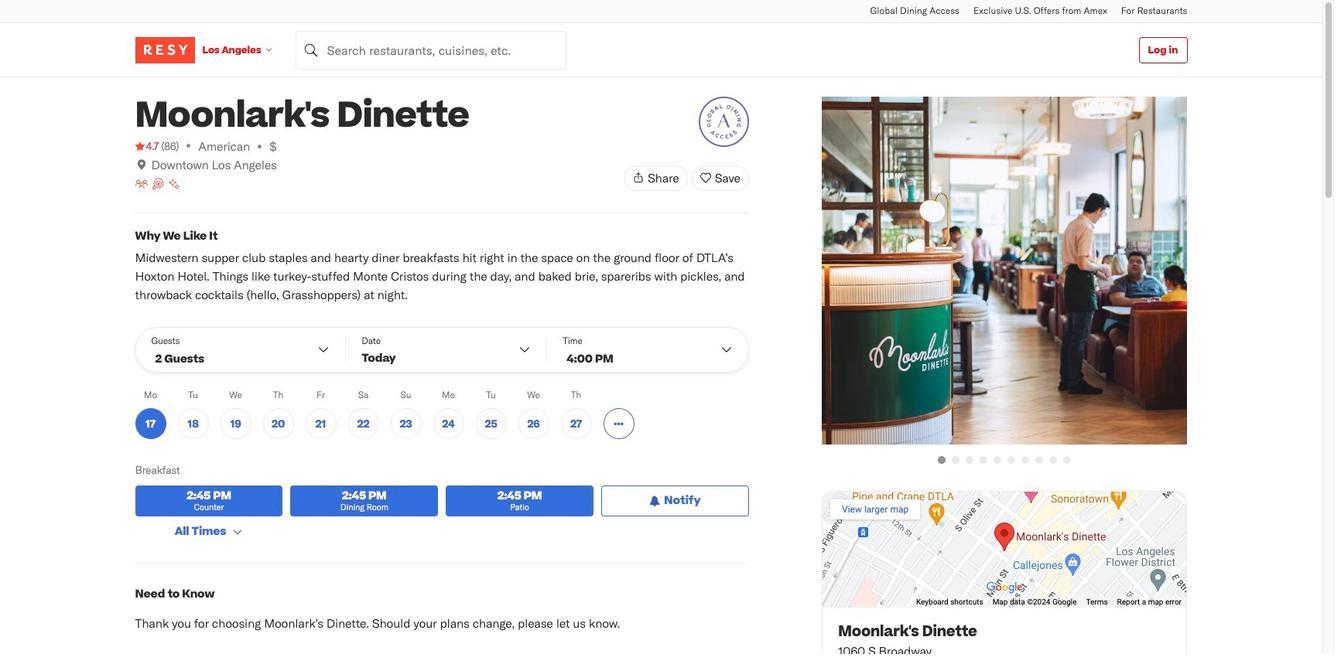 Task type: locate. For each thing, give the bounding box(es) containing it.
4.7 out of 5 stars image
[[135, 139, 159, 154]]

None field
[[295, 31, 566, 69]]



Task type: describe. For each thing, give the bounding box(es) containing it.
Search restaurants, cuisines, etc. text field
[[295, 31, 566, 69]]



